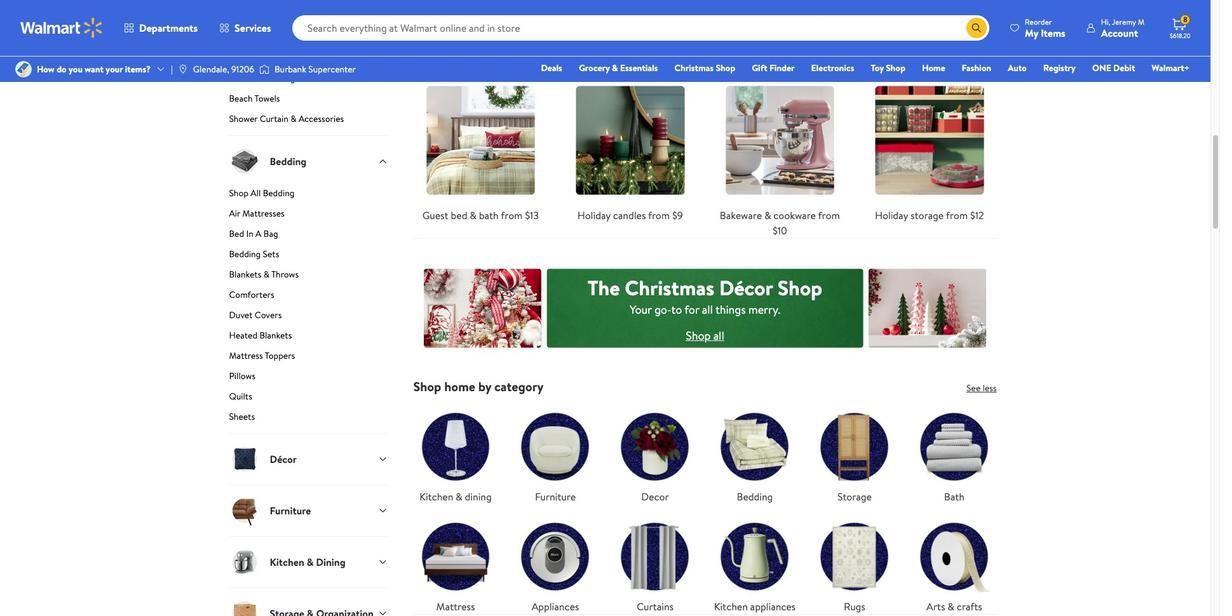 Task type: describe. For each thing, give the bounding box(es) containing it.
items?
[[125, 63, 151, 76]]

home
[[444, 378, 475, 395]]

low
[[491, 47, 510, 64]]

jeremy
[[1112, 16, 1136, 27]]

auto link
[[1002, 61, 1033, 75]]

mattress toppers
[[229, 349, 295, 362]]

|
[[171, 63, 173, 76]]

comforters link
[[229, 288, 388, 306]]

registry link
[[1038, 61, 1082, 75]]

sheets
[[229, 410, 255, 423]]

cookware
[[774, 208, 816, 222]]

m
[[1138, 16, 1145, 27]]

holiday for holiday storage from $12
[[875, 208, 908, 222]]

beach towels
[[229, 92, 280, 105]]

one debit
[[1092, 62, 1135, 74]]

dining
[[316, 555, 346, 569]]

crafts
[[957, 600, 982, 614]]

walmart+
[[1152, 62, 1190, 74]]

shop left all
[[229, 187, 248, 199]]

storage link
[[813, 405, 897, 505]]

reorder my items
[[1025, 16, 1066, 40]]

& for arts & crafts
[[948, 600, 955, 614]]

towels for beach towels
[[255, 92, 280, 105]]

appliances
[[532, 600, 579, 614]]

in
[[246, 227, 253, 240]]

your
[[106, 63, 123, 76]]

gift finder
[[752, 62, 795, 74]]

 image for burbank supercenter
[[259, 63, 270, 76]]

decor
[[641, 490, 669, 504]]

shop inside the christmas décor shop your go-to for all things merry.
[[778, 274, 823, 302]]

shop all link
[[686, 328, 724, 344]]

bakeware
[[720, 208, 762, 222]]

shop home by category
[[413, 378, 544, 395]]

list containing guest bed & bath from $13
[[406, 63, 1005, 238]]

christmas shop
[[675, 62, 735, 74]]

arts
[[927, 600, 945, 614]]

list containing kitchen & dining
[[406, 395, 1005, 615]]

blankets & throws link
[[229, 268, 388, 286]]

0 vertical spatial rugs
[[270, 51, 289, 64]]

décor inside dropdown button
[[270, 452, 297, 466]]

3 list item from the left
[[723, 0, 781, 35]]

grocery
[[579, 62, 610, 74]]

bedding sets link
[[229, 248, 388, 265]]

glendale,
[[193, 63, 229, 76]]

shop left gift
[[716, 62, 735, 74]]

arts & crafts
[[927, 600, 982, 614]]

 image for glendale, 91206
[[178, 64, 188, 74]]

1 horizontal spatial bath
[[299, 51, 317, 64]]

décor inside the christmas décor shop your go-to for all things merry.
[[719, 274, 773, 302]]

merry.
[[749, 302, 780, 318]]

prices
[[513, 47, 546, 64]]

$618.20
[[1170, 31, 1191, 40]]

storage
[[911, 208, 944, 222]]

bath
[[479, 208, 499, 222]]

shop right toy
[[886, 62, 906, 74]]

4 from from the left
[[946, 208, 968, 222]]

kitchen & dining button
[[229, 536, 388, 588]]

& for kitchen & dining
[[456, 490, 463, 504]]

duvet
[[229, 309, 253, 321]]

bathroom storage
[[229, 72, 300, 84]]

duvet covers
[[229, 309, 282, 321]]

items
[[1041, 26, 1066, 40]]

heated
[[229, 329, 257, 342]]

bedding link
[[713, 405, 797, 505]]

shop all bedding
[[229, 187, 294, 199]]

& for grocery & essentials
[[612, 62, 618, 74]]

storage inside list
[[838, 490, 872, 504]]

2 from from the left
[[648, 208, 670, 222]]

décor button
[[229, 433, 388, 485]]

bathroom storage link
[[229, 72, 388, 89]]

holiday storage from $12
[[875, 208, 984, 222]]

toppers
[[265, 349, 295, 362]]

appliances link
[[513, 515, 598, 615]]

bag
[[264, 227, 278, 240]]

services
[[235, 21, 271, 35]]

blankets & throws
[[229, 268, 299, 281]]

bath for bath
[[944, 490, 965, 504]]

looks,
[[456, 47, 488, 64]]

deals link
[[535, 61, 568, 75]]

& right "bed"
[[470, 208, 477, 222]]

registry
[[1043, 62, 1076, 74]]

how do you want your items?
[[37, 63, 151, 76]]

91206
[[231, 63, 254, 76]]

appliances
[[750, 600, 796, 614]]

a
[[256, 227, 261, 240]]

kitchen & dining link
[[413, 405, 498, 505]]

my
[[1025, 26, 1039, 40]]

1 from from the left
[[501, 208, 523, 222]]

all inside the christmas décor shop your go-to for all things merry.
[[702, 302, 713, 318]]

throws
[[271, 268, 299, 281]]

account
[[1101, 26, 1138, 40]]

1 horizontal spatial all
[[713, 328, 724, 344]]

1 horizontal spatial rugs
[[844, 600, 866, 614]]

covers
[[255, 309, 282, 321]]

kitchen for kitchen appliances
[[714, 600, 748, 614]]

& for blankets & throws
[[264, 268, 270, 281]]

mattress toppers link
[[229, 349, 388, 367]]

0 vertical spatial christmas
[[675, 62, 714, 74]]

shop all bedding link
[[229, 187, 388, 204]]

search icon image
[[972, 23, 982, 33]]

beach
[[229, 92, 253, 105]]

pillows link
[[229, 370, 388, 388]]

holiday candles from $9
[[578, 208, 683, 222]]

Search search field
[[292, 15, 989, 41]]



Task type: locate. For each thing, give the bounding box(es) containing it.
bath towels
[[229, 31, 274, 44]]

list item up gift
[[723, 0, 781, 35]]

0 vertical spatial all
[[702, 302, 713, 318]]

1 bathroom from the top
[[229, 11, 268, 23]]

& right curtain
[[291, 112, 297, 125]]

one debit link
[[1087, 61, 1141, 75]]

from left $12
[[946, 208, 968, 222]]

list item
[[413, 0, 705, 22], [705, 0, 997, 35], [723, 0, 781, 35]]

2 horizontal spatial kitchen
[[714, 600, 748, 614]]

see less
[[967, 382, 997, 395]]

shop down for at right
[[686, 328, 711, 344]]

3 bathroom from the top
[[229, 72, 268, 84]]

1 horizontal spatial  image
[[178, 64, 188, 74]]

bathroom furniture
[[229, 11, 305, 23]]

2 vertical spatial kitchen
[[714, 600, 748, 614]]

toy shop link
[[865, 61, 911, 75]]

kitchen appliances link
[[713, 515, 797, 615]]

1 vertical spatial towels
[[255, 92, 280, 105]]

mats
[[319, 51, 338, 64]]

bathroom rugs & bath mats
[[229, 51, 338, 64]]

3 from from the left
[[818, 208, 840, 222]]

$12
[[970, 208, 984, 222]]

2 vertical spatial bathroom
[[229, 72, 268, 84]]

services button
[[209, 13, 282, 43]]

walmart+ link
[[1146, 61, 1195, 75]]

bath for bath towels
[[229, 31, 247, 44]]

holiday left storage
[[875, 208, 908, 222]]

1 vertical spatial décor
[[270, 452, 297, 466]]

comforters
[[229, 288, 274, 301]]

0 horizontal spatial rugs
[[270, 51, 289, 64]]

0 vertical spatial mattress
[[229, 349, 263, 362]]

1 vertical spatial storage
[[838, 490, 872, 504]]

by
[[478, 378, 491, 395]]

1 vertical spatial rugs
[[844, 600, 866, 614]]

walmart image
[[20, 18, 103, 38]]

0 horizontal spatial kitchen
[[270, 555, 304, 569]]

1 horizontal spatial storage
[[838, 490, 872, 504]]

bathroom for bathroom rugs & bath mats
[[229, 51, 268, 64]]

bakeware & cookware from $10
[[720, 208, 840, 238]]

0 horizontal spatial  image
[[15, 61, 32, 78]]

1 vertical spatial bath
[[299, 51, 317, 64]]

towels for bath towels
[[249, 31, 274, 44]]

bathroom for bathroom storage
[[229, 72, 268, 84]]

1 vertical spatial mattress
[[436, 600, 475, 614]]

christmas
[[675, 62, 714, 74], [625, 274, 715, 302]]

from right cookware
[[818, 208, 840, 222]]

kitchen left the dining
[[270, 555, 304, 569]]

mattress
[[229, 349, 263, 362], [436, 600, 475, 614]]

curtains link
[[613, 515, 697, 615]]

fashion link
[[956, 61, 997, 75]]

toy
[[871, 62, 884, 74]]

kitchen for kitchen & dining
[[420, 490, 453, 504]]

0 vertical spatial bath
[[229, 31, 247, 44]]

auto
[[1008, 62, 1027, 74]]

storage
[[270, 72, 300, 84], [838, 490, 872, 504]]

& left dining
[[456, 490, 463, 504]]

want
[[85, 63, 104, 76]]

furniture inside "dropdown button"
[[270, 504, 311, 518]]

1 vertical spatial christmas
[[625, 274, 715, 302]]

décor right for at right
[[719, 274, 773, 302]]

2 list item from the left
[[705, 0, 997, 35]]

grocery & essentials link
[[573, 61, 664, 75]]

bathroom
[[229, 11, 268, 23], [229, 51, 268, 64], [229, 72, 268, 84]]

all right for at right
[[702, 302, 713, 318]]

holiday for holiday candles from $9
[[578, 208, 611, 222]]

shower curtain & accessories
[[229, 112, 344, 125]]

christmas inside the christmas décor shop your go-to for all things merry.
[[625, 274, 715, 302]]

1 horizontal spatial kitchen
[[420, 490, 453, 504]]

guest bed & bath from $13 link
[[413, 73, 548, 223]]

0 horizontal spatial décor
[[270, 452, 297, 466]]

holiday storage from $12 link
[[862, 73, 997, 223]]

& for kitchen & dining
[[307, 555, 314, 569]]

blankets
[[229, 268, 261, 281], [260, 329, 292, 342]]

 image
[[15, 61, 32, 78], [259, 63, 270, 76], [178, 64, 188, 74]]

heated blankets
[[229, 329, 292, 342]]

0 vertical spatial storage
[[270, 72, 300, 84]]

bathroom up beach towels
[[229, 72, 268, 84]]

mattress for mattress toppers
[[229, 349, 263, 362]]

the christmas décor shop your go-to for all things merry.
[[588, 274, 823, 318]]

0 horizontal spatial holiday
[[578, 208, 611, 222]]

towels down bathroom storage at top left
[[255, 92, 280, 105]]

$10
[[773, 224, 787, 238]]

fashion
[[962, 62, 991, 74]]

1 list item from the left
[[413, 0, 705, 22]]

list item up prices
[[413, 0, 705, 22]]

mattress for mattress
[[436, 600, 475, 614]]

from left "$9"
[[648, 208, 670, 222]]

see less button
[[967, 382, 997, 395]]

& inside 'link'
[[612, 62, 618, 74]]

& right the grocery on the top left
[[612, 62, 618, 74]]

quilts link
[[229, 390, 388, 408]]

0 horizontal spatial mattress
[[229, 349, 263, 362]]

2 holiday from the left
[[875, 208, 908, 222]]

curtain
[[260, 112, 288, 125]]

towels down bathroom furniture
[[249, 31, 274, 44]]

bathroom rugs & bath mats link
[[229, 51, 388, 69]]

you
[[69, 63, 83, 76]]

guest
[[422, 208, 448, 222]]

gift finder link
[[746, 61, 801, 75]]

departments
[[139, 21, 198, 35]]

Walmart Site-Wide search field
[[292, 15, 989, 41]]

2 bathroom from the top
[[229, 51, 268, 64]]

blankets up toppers
[[260, 329, 292, 342]]

bedding button
[[229, 135, 388, 187]]

holiday candles from $9 link
[[563, 73, 698, 223]]

0 vertical spatial towels
[[249, 31, 274, 44]]

from inside bakeware & cookware from $10
[[818, 208, 840, 222]]

1 vertical spatial blankets
[[260, 329, 292, 342]]

group
[[723, 0, 781, 35]]

0 vertical spatial décor
[[719, 274, 773, 302]]

kitchen
[[420, 490, 453, 504], [270, 555, 304, 569], [714, 600, 748, 614]]

home link
[[916, 61, 951, 75]]

furniture button
[[229, 485, 388, 536]]

1 horizontal spatial holiday
[[875, 208, 908, 222]]

shop down "$10"
[[778, 274, 823, 302]]

festive
[[413, 47, 453, 64]]

home
[[922, 62, 945, 74]]

0 horizontal spatial bath
[[229, 31, 247, 44]]

reorder
[[1025, 16, 1052, 27]]

gift
[[752, 62, 768, 74]]

departments button
[[113, 13, 209, 43]]

bathroom up bath towels
[[229, 11, 268, 23]]

from left $13
[[501, 208, 523, 222]]

furniture
[[270, 11, 305, 23], [535, 490, 576, 504], [270, 504, 311, 518]]

& right bakeware
[[765, 208, 771, 222]]

holiday left candles on the top right
[[578, 208, 611, 222]]

& right arts
[[948, 600, 955, 614]]

bakeware & cookware from $10 link
[[713, 73, 847, 238]]

1 vertical spatial bathroom
[[229, 51, 268, 64]]

go-
[[655, 302, 671, 318]]

how
[[37, 63, 55, 76]]

list item up electronics link
[[705, 0, 997, 35]]

 image for how do you want your items?
[[15, 61, 32, 78]]

shop left "home"
[[413, 378, 441, 395]]

to
[[671, 302, 682, 318]]

0 vertical spatial bathroom
[[229, 11, 268, 23]]

 image left how
[[15, 61, 32, 78]]

bathroom for bathroom furniture
[[229, 11, 268, 23]]

christmas shop link
[[669, 61, 741, 75]]

the christmas décor shop image
[[424, 269, 987, 349]]

kitchen left appliances
[[714, 600, 748, 614]]

& left the dining
[[307, 555, 314, 569]]

kitchen inside dropdown button
[[270, 555, 304, 569]]

1 horizontal spatial mattress
[[436, 600, 475, 614]]

kitchen left dining
[[420, 490, 453, 504]]

holiday
[[578, 208, 611, 222], [875, 208, 908, 222]]

kitchen for kitchen & dining
[[270, 555, 304, 569]]

festive looks, low prices
[[413, 47, 546, 64]]

 image right the |
[[178, 64, 188, 74]]

decor link
[[613, 405, 697, 505]]

& left "throws"
[[264, 268, 270, 281]]

2 horizontal spatial  image
[[259, 63, 270, 76]]

1 vertical spatial kitchen
[[270, 555, 304, 569]]

one
[[1092, 62, 1111, 74]]

& down bath towels link
[[291, 51, 297, 64]]

furniture for furniture "dropdown button"
[[270, 504, 311, 518]]

finder
[[770, 62, 795, 74]]

list
[[413, 0, 997, 35], [723, 0, 781, 35], [406, 63, 1005, 238], [406, 395, 1005, 615]]

0 vertical spatial blankets
[[229, 268, 261, 281]]

furniture for 'furniture' link
[[535, 490, 576, 504]]

0 vertical spatial kitchen
[[420, 490, 453, 504]]

hi,
[[1101, 16, 1111, 27]]

décor down sheets link
[[270, 452, 297, 466]]

dining
[[465, 490, 492, 504]]

& inside bakeware & cookware from $10
[[765, 208, 771, 222]]

1 vertical spatial all
[[713, 328, 724, 344]]

rugs
[[270, 51, 289, 64], [844, 600, 866, 614]]

bedding inside dropdown button
[[270, 154, 307, 168]]

2 horizontal spatial bath
[[944, 490, 965, 504]]

1 holiday from the left
[[578, 208, 611, 222]]

 image right 91206
[[259, 63, 270, 76]]

bathroom down bath towels
[[229, 51, 268, 64]]

shop all
[[686, 328, 724, 344]]

0 horizontal spatial storage
[[270, 72, 300, 84]]

$9
[[672, 208, 683, 222]]

bathroom furniture link
[[229, 11, 388, 28]]

& for bakeware & cookware from $10
[[765, 208, 771, 222]]

& inside dropdown button
[[307, 555, 314, 569]]

blankets up comforters
[[229, 268, 261, 281]]

toy shop
[[871, 62, 906, 74]]

quilts
[[229, 390, 252, 403]]

the
[[588, 274, 620, 302]]

all down things
[[713, 328, 724, 344]]

2 vertical spatial bath
[[944, 490, 965, 504]]

1 horizontal spatial décor
[[719, 274, 773, 302]]

hi, jeremy m account
[[1101, 16, 1145, 40]]

burbank supercenter
[[275, 63, 356, 76]]

0 horizontal spatial all
[[702, 302, 713, 318]]



Task type: vqa. For each thing, say whether or not it's contained in the screenshot.
list item
yes



